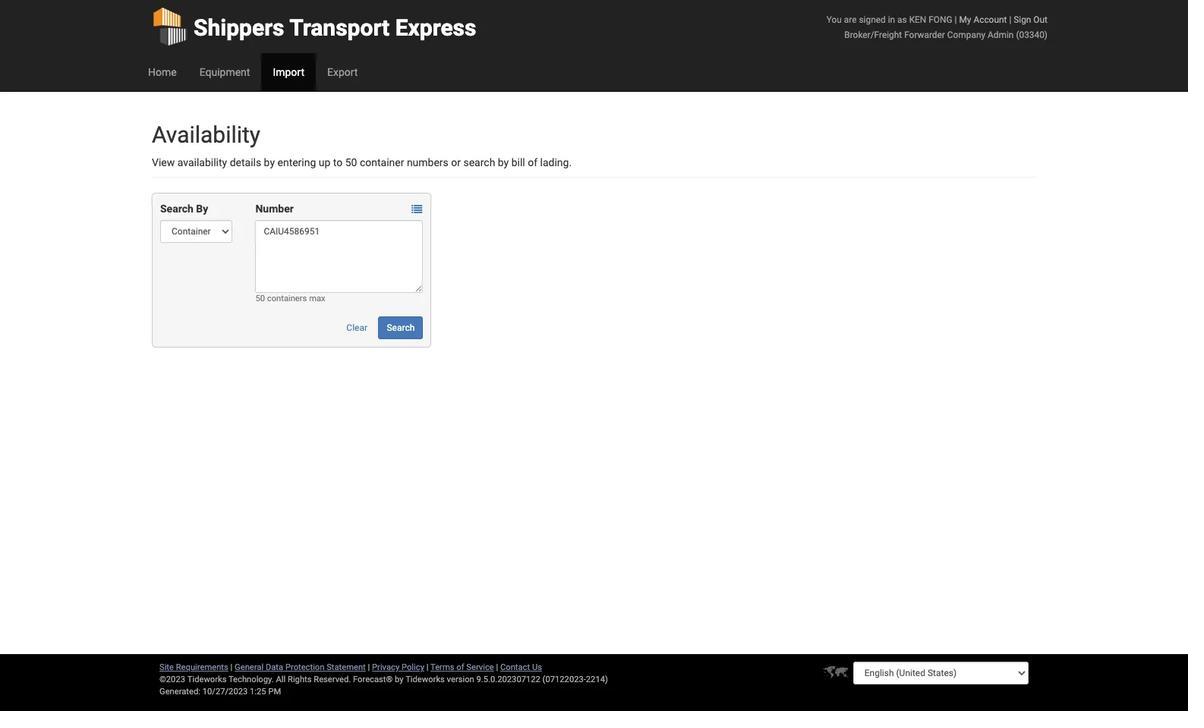 Task type: describe. For each thing, give the bounding box(es) containing it.
| up the forecast®
[[368, 663, 370, 673]]

entering
[[278, 156, 316, 169]]

shippers
[[194, 14, 284, 41]]

show list image
[[412, 204, 422, 215]]

container
[[360, 156, 404, 169]]

site requirements link
[[159, 663, 228, 673]]

0 horizontal spatial by
[[264, 156, 275, 169]]

home
[[148, 66, 177, 78]]

©2023 tideworks
[[159, 675, 227, 685]]

search by
[[160, 203, 208, 215]]

sign out link
[[1014, 14, 1048, 25]]

my
[[959, 14, 972, 25]]

export
[[327, 66, 358, 78]]

rights
[[288, 675, 312, 685]]

express
[[395, 14, 476, 41]]

availability
[[152, 122, 260, 148]]

2 horizontal spatial by
[[498, 156, 509, 169]]

policy
[[402, 663, 424, 673]]

sign
[[1014, 14, 1032, 25]]

50 containers max
[[255, 294, 325, 304]]

of inside site requirements | general data protection statement | privacy policy | terms of service | contact us ©2023 tideworks technology. all rights reserved. forecast® by tideworks version 9.5.0.202307122 (07122023-2214) generated: 10/27/2023 1:25 pm
[[457, 663, 464, 673]]

or
[[451, 156, 461, 169]]

containers
[[267, 294, 307, 304]]

clear
[[347, 323, 368, 333]]

version
[[447, 675, 474, 685]]

service
[[466, 663, 494, 673]]

requirements
[[176, 663, 228, 673]]

statement
[[327, 663, 366, 673]]

terms
[[431, 663, 454, 673]]

as
[[898, 14, 907, 25]]

search button
[[379, 317, 423, 339]]

lading.
[[540, 156, 572, 169]]

| up tideworks on the left
[[427, 663, 429, 673]]

contact
[[500, 663, 530, 673]]

bill
[[512, 156, 525, 169]]

shippers transport express
[[194, 14, 476, 41]]

number
[[255, 203, 294, 215]]

company
[[948, 30, 986, 40]]

data
[[266, 663, 283, 673]]

| left sign
[[1009, 14, 1012, 25]]

1 horizontal spatial 50
[[345, 156, 357, 169]]

technology.
[[229, 675, 274, 685]]

view availability details by entering up to 50 container numbers or search by bill of lading.
[[152, 156, 572, 169]]

in
[[888, 14, 895, 25]]

equipment
[[199, 66, 250, 78]]

shippers transport express link
[[152, 0, 476, 53]]

up
[[319, 156, 331, 169]]

equipment button
[[188, 53, 262, 91]]

broker/freight
[[845, 30, 902, 40]]

you
[[827, 14, 842, 25]]

| left general
[[231, 663, 233, 673]]

out
[[1034, 14, 1048, 25]]

privacy
[[372, 663, 400, 673]]



Task type: locate. For each thing, give the bounding box(es) containing it.
1 vertical spatial of
[[457, 663, 464, 673]]

import
[[273, 66, 304, 78]]

(07122023-
[[543, 675, 586, 685]]

1 horizontal spatial search
[[387, 323, 415, 333]]

search for search
[[387, 323, 415, 333]]

reserved.
[[314, 675, 351, 685]]

numbers
[[407, 156, 449, 169]]

search inside button
[[387, 323, 415, 333]]

search left by
[[160, 203, 193, 215]]

50 left containers
[[255, 294, 265, 304]]

of up version
[[457, 663, 464, 673]]

2214)
[[586, 675, 608, 685]]

site requirements | general data protection statement | privacy policy | terms of service | contact us ©2023 tideworks technology. all rights reserved. forecast® by tideworks version 9.5.0.202307122 (07122023-2214) generated: 10/27/2023 1:25 pm
[[159, 663, 608, 697]]

1 vertical spatial search
[[387, 323, 415, 333]]

search for search by
[[160, 203, 193, 215]]

| up 9.5.0.202307122
[[496, 663, 498, 673]]

by
[[264, 156, 275, 169], [498, 156, 509, 169], [395, 675, 404, 685]]

view
[[152, 156, 175, 169]]

tideworks
[[406, 675, 445, 685]]

transport
[[289, 14, 390, 41]]

us
[[532, 663, 542, 673]]

search
[[160, 203, 193, 215], [387, 323, 415, 333]]

signed
[[859, 14, 886, 25]]

of
[[528, 156, 538, 169], [457, 663, 464, 673]]

to
[[333, 156, 343, 169]]

search
[[464, 156, 495, 169]]

50
[[345, 156, 357, 169], [255, 294, 265, 304]]

terms of service link
[[431, 663, 494, 673]]

by left bill
[[498, 156, 509, 169]]

of right bill
[[528, 156, 538, 169]]

site
[[159, 663, 174, 673]]

generated:
[[159, 687, 200, 697]]

all
[[276, 675, 286, 685]]

availability
[[177, 156, 227, 169]]

Number text field
[[255, 220, 423, 293]]

1 horizontal spatial of
[[528, 156, 538, 169]]

contact us link
[[500, 663, 542, 673]]

1 vertical spatial 50
[[255, 294, 265, 304]]

privacy policy link
[[372, 663, 424, 673]]

details
[[230, 156, 261, 169]]

by inside site requirements | general data protection statement | privacy policy | terms of service | contact us ©2023 tideworks technology. all rights reserved. forecast® by tideworks version 9.5.0.202307122 (07122023-2214) generated: 10/27/2023 1:25 pm
[[395, 675, 404, 685]]

pm
[[268, 687, 281, 697]]

by right details
[[264, 156, 275, 169]]

max
[[309, 294, 325, 304]]

9.5.0.202307122
[[477, 675, 541, 685]]

import button
[[262, 53, 316, 91]]

search right clear button at the top left
[[387, 323, 415, 333]]

10/27/2023
[[203, 687, 248, 697]]

export button
[[316, 53, 369, 91]]

| left my
[[955, 14, 957, 25]]

general
[[235, 663, 264, 673]]

my account link
[[959, 14, 1007, 25]]

admin
[[988, 30, 1014, 40]]

1:25
[[250, 687, 266, 697]]

0 vertical spatial search
[[160, 203, 193, 215]]

0 vertical spatial 50
[[345, 156, 357, 169]]

|
[[955, 14, 957, 25], [1009, 14, 1012, 25], [231, 663, 233, 673], [368, 663, 370, 673], [427, 663, 429, 673], [496, 663, 498, 673]]

ken
[[909, 14, 927, 25]]

general data protection statement link
[[235, 663, 366, 673]]

forwarder
[[905, 30, 945, 40]]

0 vertical spatial of
[[528, 156, 538, 169]]

protection
[[285, 663, 325, 673]]

home button
[[137, 53, 188, 91]]

(03340)
[[1016, 30, 1048, 40]]

0 horizontal spatial 50
[[255, 294, 265, 304]]

50 right to at the top left of page
[[345, 156, 357, 169]]

0 horizontal spatial search
[[160, 203, 193, 215]]

by down privacy policy link
[[395, 675, 404, 685]]

0 horizontal spatial of
[[457, 663, 464, 673]]

account
[[974, 14, 1007, 25]]

clear button
[[338, 317, 376, 339]]

you are signed in as ken fong | my account | sign out broker/freight forwarder company admin (03340)
[[827, 14, 1048, 40]]

fong
[[929, 14, 953, 25]]

forecast®
[[353, 675, 393, 685]]

1 horizontal spatial by
[[395, 675, 404, 685]]

are
[[844, 14, 857, 25]]

by
[[196, 203, 208, 215]]



Task type: vqa. For each thing, say whether or not it's contained in the screenshot.
© 2023 Tideworks Technology. All rights reserved. Forecast® by Tideworks Version 9.5.0.202307122 (07122023-2214) Creating Success ℠
no



